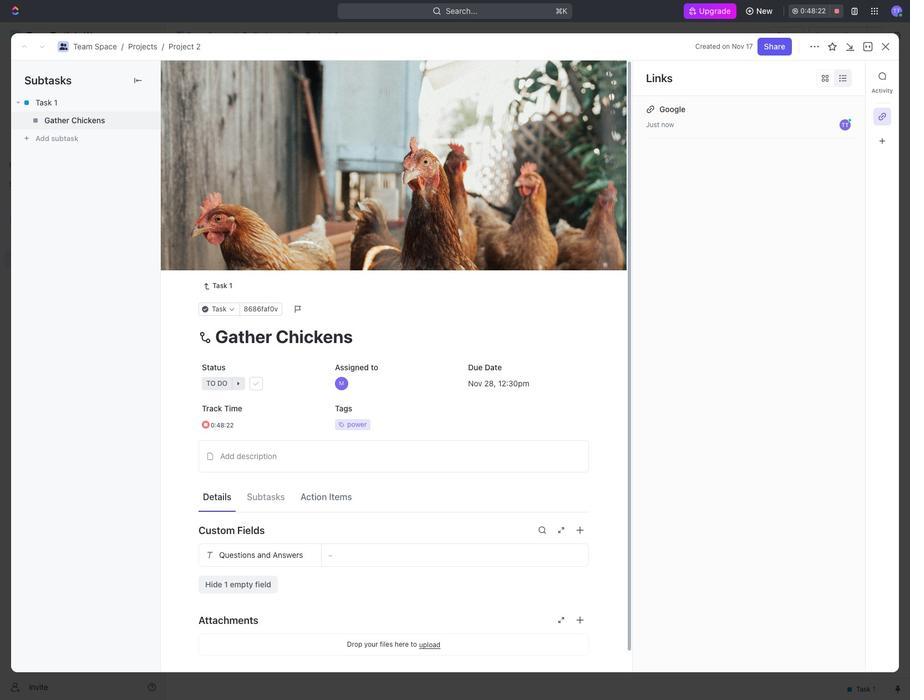 Task type: locate. For each thing, give the bounding box(es) containing it.
1 vertical spatial 1 button
[[250, 212, 265, 223]]

attachments
[[199, 614, 259, 626]]

0 vertical spatial do
[[217, 263, 227, 271]]

1 vertical spatial space
[[95, 42, 117, 51]]

tree inside sidebar navigation
[[4, 193, 161, 343]]

1 button
[[249, 192, 264, 203], [250, 212, 265, 223]]

1 vertical spatial projects
[[128, 42, 158, 51]]

home
[[27, 58, 48, 67]]

inbox link
[[4, 73, 161, 90]]

1 button down progress
[[249, 192, 264, 203]]

tt
[[894, 7, 901, 14], [842, 122, 850, 128]]

1 horizontal spatial tt
[[894, 7, 901, 14]]

1 horizontal spatial subtasks
[[247, 492, 285, 502]]

details button
[[199, 487, 236, 507]]

task sidebar navigation tab list
[[871, 67, 895, 150]]

hide for hide 1 empty field
[[205, 580, 222, 589]]

1 horizontal spatial hide
[[576, 130, 591, 138]]

0 horizontal spatial tt
[[842, 122, 850, 128]]

2 horizontal spatial add task button
[[824, 67, 871, 85]]

0 vertical spatial 1 button
[[249, 192, 264, 203]]

1 vertical spatial tt
[[842, 122, 850, 128]]

to do down status
[[207, 379, 228, 388]]

2 vertical spatial add task button
[[219, 230, 261, 243]]

hide 1 empty field
[[205, 580, 271, 589]]

1 button for 2
[[250, 212, 265, 223]]

1 horizontal spatial add task button
[[285, 154, 332, 168]]

1 horizontal spatial projects
[[254, 31, 283, 40]]

time
[[224, 404, 243, 413]]

add task button down task 2
[[219, 230, 261, 243]]

0 vertical spatial nov
[[733, 42, 745, 51]]

1 vertical spatial 0:48:22
[[211, 421, 234, 428]]

do up task dropdown button
[[217, 263, 227, 271]]

space for team space / projects / project 2
[[95, 42, 117, 51]]

add task for leftmost add task button
[[224, 231, 257, 241]]

hide
[[576, 130, 591, 138], [205, 580, 222, 589]]

1 vertical spatial team
[[73, 42, 93, 51]]

0:48:22 up automations
[[801, 7, 827, 15]]

subtasks inside button
[[247, 492, 285, 502]]

1 horizontal spatial nov
[[733, 42, 745, 51]]

add task down calendar
[[298, 157, 328, 165]]

add task down task 2
[[224, 231, 257, 241]]

tt button
[[889, 2, 907, 20]]

0 horizontal spatial nov
[[469, 378, 483, 388]]

0 vertical spatial add task
[[831, 71, 864, 80]]

items
[[329, 492, 352, 502]]

tt inside task sidebar content section
[[842, 122, 850, 128]]

user group image
[[176, 33, 183, 38], [59, 43, 67, 50], [11, 218, 20, 224]]

upgrade link
[[684, 3, 737, 19]]

sidebar navigation
[[0, 22, 166, 700]]

add down task 2
[[224, 231, 238, 241]]

to right here
[[411, 640, 417, 649]]

project 2
[[306, 31, 339, 40], [193, 66, 259, 84]]

0 horizontal spatial project 2
[[193, 66, 259, 84]]

1 vertical spatial hide
[[205, 580, 222, 589]]

1 button right task 2
[[250, 212, 265, 223]]

8686faf0v button
[[240, 303, 283, 316]]

drop your files here to upload
[[347, 640, 441, 649]]

automations
[[816, 31, 862, 40]]

to down status
[[207, 379, 216, 388]]

add task down "automations" button
[[831, 71, 864, 80]]

user group image for tree within the sidebar navigation
[[11, 218, 20, 224]]

nov left 17
[[733, 42, 745, 51]]

add task button down "automations" button
[[824, 67, 871, 85]]

inbox
[[27, 77, 46, 86]]

pm
[[519, 378, 530, 388]]

due
[[469, 363, 483, 372]]

0 horizontal spatial subtasks
[[24, 74, 72, 87]]

1 horizontal spatial user group image
[[59, 43, 67, 50]]

list
[[249, 102, 263, 112]]

space for team space
[[208, 31, 230, 40]]

answers
[[273, 550, 303, 560]]

0 horizontal spatial 0:48:22
[[211, 421, 234, 428]]

1 vertical spatial add task
[[298, 157, 328, 165]]

hide inside button
[[576, 130, 591, 138]]

project
[[306, 31, 332, 40], [169, 42, 194, 51], [193, 66, 243, 84]]

0 vertical spatial hide
[[576, 130, 591, 138]]

– button
[[322, 544, 589, 566]]

2 horizontal spatial add task
[[831, 71, 864, 80]]

,
[[494, 378, 497, 388]]

0 horizontal spatial projects
[[128, 42, 158, 51]]

to inside drop your files here to upload
[[411, 640, 417, 649]]

1 horizontal spatial task 1 link
[[199, 279, 237, 293]]

to do up task dropdown button
[[206, 263, 227, 271]]

1 horizontal spatial space
[[208, 31, 230, 40]]

nov
[[733, 42, 745, 51], [469, 378, 483, 388]]

17
[[747, 42, 754, 51]]

projects link
[[240, 29, 286, 42], [128, 42, 158, 51]]

0:48:22 inside dropdown button
[[211, 421, 234, 428]]

0:48:22
[[801, 7, 827, 15], [211, 421, 234, 428]]

task 1 up task 2
[[224, 193, 246, 202]]

gantt link
[[375, 100, 397, 115]]

0:48:22 down track time
[[211, 421, 234, 428]]

1 vertical spatial add task button
[[285, 154, 332, 168]]

spaces
[[9, 180, 32, 188]]

1 vertical spatial do
[[218, 379, 228, 388]]

gather
[[44, 115, 69, 125]]

subtask
[[51, 134, 78, 143]]

0 vertical spatial tt
[[894, 7, 901, 14]]

1 horizontal spatial projects link
[[240, 29, 286, 42]]

2
[[334, 31, 339, 40], [196, 42, 201, 51], [246, 66, 255, 84], [264, 157, 268, 165], [243, 212, 247, 222], [240, 263, 244, 271]]

0 horizontal spatial space
[[95, 42, 117, 51]]

0:48:22 for 0:48:22 dropdown button
[[211, 421, 234, 428]]

0 vertical spatial projects
[[254, 31, 283, 40]]

docs
[[27, 95, 45, 105]]

0 horizontal spatial team
[[73, 42, 93, 51]]

add task button
[[824, 67, 871, 85], [285, 154, 332, 168], [219, 230, 261, 243]]

do
[[217, 263, 227, 271], [218, 379, 228, 388]]

task 1 up dashboards
[[36, 98, 58, 107]]

hide inside custom fields element
[[205, 580, 222, 589]]

description
[[237, 451, 277, 461]]

now
[[662, 120, 675, 129]]

add task button down calendar link
[[285, 154, 332, 168]]

user group image inside "team space" link
[[176, 33, 183, 38]]

0:48:22 inside button
[[801, 7, 827, 15]]

2 horizontal spatial user group image
[[176, 33, 183, 38]]

0 horizontal spatial project 2 link
[[169, 42, 201, 51]]

gather chickens link
[[11, 112, 160, 129]]

drop
[[347, 640, 363, 649]]

custom fields
[[199, 524, 265, 536]]

custom fields button
[[199, 517, 590, 544]]

to do
[[206, 263, 227, 271], [207, 379, 228, 388]]

task 1 up task dropdown button
[[213, 282, 233, 290]]

0 vertical spatial task 1 link
[[11, 94, 160, 112]]

0 horizontal spatial add task
[[224, 231, 257, 241]]

task 1 link up chickens
[[11, 94, 160, 112]]

m
[[340, 380, 344, 387]]

user group image down spaces
[[11, 218, 20, 224]]

nov left 28
[[469, 378, 483, 388]]

add left description
[[220, 451, 235, 461]]

subtasks up fields
[[247, 492, 285, 502]]

automations button
[[810, 27, 868, 44]]

subtasks down home
[[24, 74, 72, 87]]

task inside dropdown button
[[212, 305, 227, 313]]

2 vertical spatial add task
[[224, 231, 257, 241]]

1
[[54, 98, 58, 107], [243, 193, 246, 202], [259, 193, 262, 202], [260, 213, 263, 221], [229, 282, 233, 290], [224, 580, 228, 589]]

power button
[[332, 415, 456, 435]]

0 vertical spatial user group image
[[176, 33, 183, 38]]

team
[[187, 31, 206, 40], [73, 42, 93, 51]]

12:30
[[499, 378, 519, 388]]

user group image inside tree
[[11, 218, 20, 224]]

1 horizontal spatial 0:48:22
[[801, 7, 827, 15]]

to inside dropdown button
[[207, 379, 216, 388]]

task 1 link up task dropdown button
[[199, 279, 237, 293]]

0 vertical spatial task 1
[[36, 98, 58, 107]]

chickens
[[71, 115, 105, 125]]

0 vertical spatial 0:48:22
[[801, 7, 827, 15]]

Edit task name text field
[[199, 326, 590, 347]]

0 vertical spatial project 2
[[306, 31, 339, 40]]

share right 17
[[765, 42, 786, 51]]

add down "automations" button
[[831, 71, 845, 80]]

1 vertical spatial task 1 link
[[199, 279, 237, 293]]

just
[[647, 120, 660, 129]]

1 horizontal spatial team
[[187, 31, 206, 40]]

0 vertical spatial share
[[777, 31, 799, 40]]

questions
[[219, 550, 255, 560]]

subtasks
[[24, 74, 72, 87], [247, 492, 285, 502]]

here
[[395, 640, 409, 649]]

share button
[[771, 27, 805, 44], [758, 38, 793, 56]]

1 vertical spatial project 2
[[193, 66, 259, 84]]

add
[[831, 71, 845, 80], [36, 134, 49, 143], [298, 157, 311, 165], [224, 231, 238, 241], [220, 451, 235, 461]]

projects
[[254, 31, 283, 40], [128, 42, 158, 51]]

new
[[757, 6, 773, 16]]

task sidebar content section
[[631, 61, 866, 672]]

and
[[258, 550, 271, 560]]

hide button
[[572, 128, 595, 141]]

Search tasks... text field
[[773, 126, 884, 143]]

0 horizontal spatial add task button
[[219, 230, 261, 243]]

1 vertical spatial subtasks
[[247, 492, 285, 502]]

0 vertical spatial space
[[208, 31, 230, 40]]

project 2 link
[[292, 29, 342, 42], [169, 42, 201, 51]]

0 vertical spatial team
[[187, 31, 206, 40]]

nov 28 , 12:30 pm
[[469, 378, 530, 388]]

created
[[696, 42, 721, 51]]

2 vertical spatial user group image
[[11, 218, 20, 224]]

add down dashboards
[[36, 134, 49, 143]]

tree
[[4, 193, 161, 343]]

status
[[202, 363, 226, 372]]

dashboards link
[[4, 110, 161, 128]]

user group image up "home" link
[[59, 43, 67, 50]]

attachments button
[[199, 607, 590, 634]]

calendar link
[[281, 100, 316, 115]]

power
[[348, 420, 367, 429]]

1 vertical spatial to do
[[207, 379, 228, 388]]

user group image left team space
[[176, 33, 183, 38]]

0 horizontal spatial user group image
[[11, 218, 20, 224]]

0 vertical spatial subtasks
[[24, 74, 72, 87]]

0 horizontal spatial hide
[[205, 580, 222, 589]]

task 1 link
[[11, 94, 160, 112], [199, 279, 237, 293]]

do down status
[[218, 379, 228, 388]]

share down new button
[[777, 31, 799, 40]]

add task for the topmost add task button
[[831, 71, 864, 80]]

0:48:22 button
[[199, 415, 323, 435]]



Task type: describe. For each thing, give the bounding box(es) containing it.
1 vertical spatial share
[[765, 42, 786, 51]]

m button
[[332, 374, 456, 394]]

just now
[[647, 120, 675, 129]]

0 vertical spatial to do
[[206, 263, 227, 271]]

0 horizontal spatial task 1 link
[[11, 94, 160, 112]]

search...
[[446, 6, 478, 16]]

team for team space / projects / project 2
[[73, 42, 93, 51]]

0 horizontal spatial team space link
[[73, 42, 117, 51]]

created on nov 17
[[696, 42, 754, 51]]

field
[[255, 580, 271, 589]]

tags power
[[335, 404, 367, 429]]

1 horizontal spatial project 2 link
[[292, 29, 342, 42]]

to do button
[[199, 374, 323, 394]]

new button
[[742, 2, 780, 20]]

table
[[337, 102, 356, 112]]

add description
[[220, 451, 277, 461]]

board link
[[205, 100, 229, 115]]

reposition
[[479, 252, 518, 262]]

1 vertical spatial project
[[169, 42, 194, 51]]

–
[[329, 551, 333, 559]]

table link
[[335, 100, 356, 115]]

1 button for 1
[[249, 192, 264, 203]]

favorites button
[[4, 159, 43, 172]]

files
[[380, 640, 393, 649]]

1 vertical spatial nov
[[469, 378, 483, 388]]

0:48:22 for 0:48:22 button on the top of the page
[[801, 7, 827, 15]]

docs link
[[4, 92, 161, 109]]

date
[[485, 363, 502, 372]]

due date
[[469, 363, 502, 372]]

progress
[[215, 157, 251, 165]]

1 inside custom fields element
[[224, 580, 228, 589]]

track time
[[202, 404, 243, 413]]

8686faf0v
[[244, 305, 278, 313]]

share button down new
[[771, 27, 805, 44]]

add subtask
[[36, 134, 78, 143]]

1 horizontal spatial team space link
[[173, 29, 233, 42]]

team for team space
[[187, 31, 206, 40]]

⌘k
[[556, 6, 568, 16]]

change cover
[[532, 252, 582, 262]]

fields
[[237, 524, 265, 536]]

subtasks button
[[243, 487, 290, 507]]

in
[[206, 157, 213, 165]]

upload button
[[420, 641, 441, 649]]

list link
[[247, 100, 263, 115]]

team space / projects / project 2
[[73, 42, 201, 51]]

custom
[[199, 524, 235, 536]]

change cover button
[[525, 248, 589, 266]]

action
[[301, 492, 327, 502]]

share button right 17
[[758, 38, 793, 56]]

track
[[202, 404, 222, 413]]

do inside dropdown button
[[218, 379, 228, 388]]

activity
[[873, 87, 894, 94]]

calendar
[[283, 102, 316, 112]]

tt inside dropdown button
[[894, 7, 901, 14]]

custom fields element
[[199, 544, 590, 594]]

28
[[485, 378, 494, 388]]

0 vertical spatial project
[[306, 31, 332, 40]]

favorites
[[9, 161, 38, 169]]

your
[[365, 640, 378, 649]]

1 vertical spatial task 1
[[224, 193, 246, 202]]

0:48:22 button
[[790, 4, 844, 18]]

gather chickens
[[44, 115, 105, 125]]

upgrade
[[700, 6, 732, 16]]

empty
[[230, 580, 253, 589]]

on
[[723, 42, 731, 51]]

0 vertical spatial add task button
[[824, 67, 871, 85]]

details
[[203, 492, 232, 502]]

1 horizontal spatial add task
[[298, 157, 328, 165]]

links
[[647, 71, 673, 84]]

team space
[[187, 31, 230, 40]]

to do inside dropdown button
[[207, 379, 228, 388]]

home link
[[4, 54, 161, 72]]

invite
[[29, 682, 48, 691]]

to right assigned
[[371, 363, 379, 372]]

assigned to
[[335, 363, 379, 372]]

2 vertical spatial task 1
[[213, 282, 233, 290]]

dashboards
[[27, 114, 70, 124]]

gantt
[[377, 102, 397, 112]]

1 horizontal spatial project 2
[[306, 31, 339, 40]]

action items button
[[296, 487, 357, 507]]

change cover button
[[525, 248, 589, 266]]

1 vertical spatial user group image
[[59, 43, 67, 50]]

2 vertical spatial project
[[193, 66, 243, 84]]

to up task dropdown button
[[206, 263, 215, 271]]

upload
[[420, 641, 441, 649]]

assigned
[[335, 363, 369, 372]]

user group image for "team space" link to the right
[[176, 33, 183, 38]]

google
[[660, 104, 686, 114]]

questions and answers
[[219, 550, 303, 560]]

add subtask button
[[11, 129, 160, 147]]

reposition button
[[472, 248, 525, 266]]

in progress
[[206, 157, 251, 165]]

hide for hide
[[576, 130, 591, 138]]

action items
[[301, 492, 352, 502]]

add down calendar link
[[298, 157, 311, 165]]

tags
[[335, 404, 353, 413]]

0 horizontal spatial projects link
[[128, 42, 158, 51]]



Task type: vqa. For each thing, say whether or not it's contained in the screenshot.
'ADD' associated with the bottommost ADD TASK "button"
no



